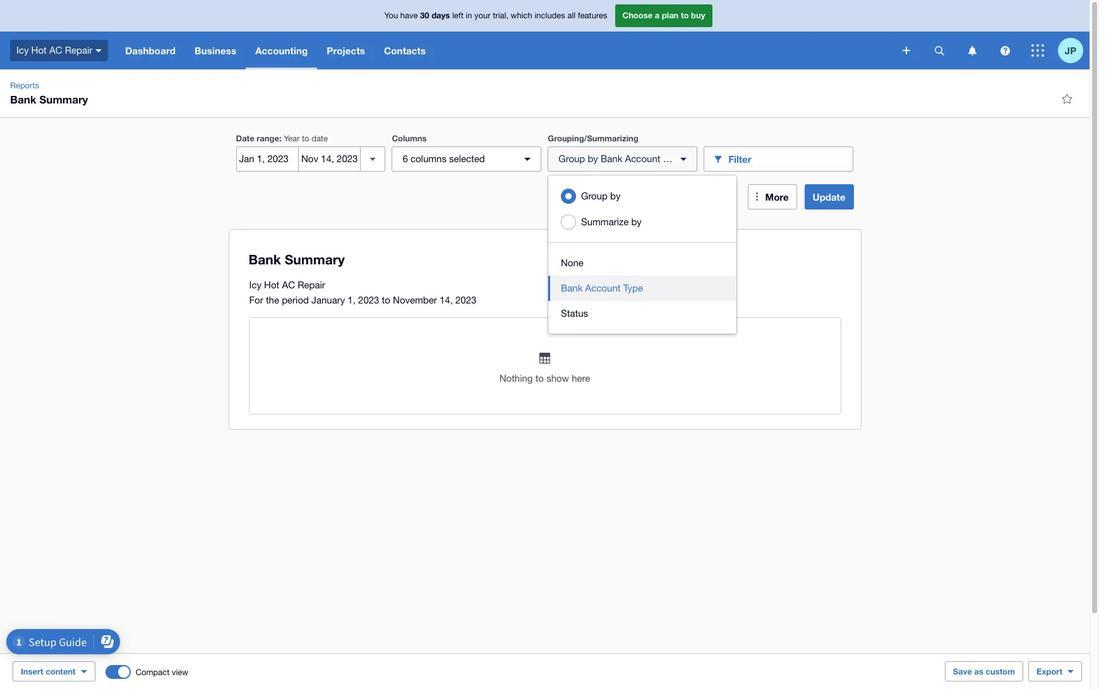 Task type: locate. For each thing, give the bounding box(es) containing it.
account up group by button
[[625, 154, 660, 164]]

group by bank account type
[[559, 154, 683, 164]]

to inside 'icy hot ac repair for the period january 1, 2023 to november 14, 2023'
[[382, 295, 390, 306]]

2 2023 from the left
[[455, 295, 477, 306]]

group by button
[[548, 183, 737, 209]]

icy inside 'icy hot ac repair for the period january 1, 2023 to november 14, 2023'
[[249, 280, 262, 291]]

by inside button
[[631, 217, 642, 227]]

repair up period
[[298, 280, 325, 291]]

summary
[[39, 93, 88, 106]]

status
[[561, 308, 588, 319]]

1 vertical spatial repair
[[298, 280, 325, 291]]

hot up the reports
[[31, 45, 47, 55]]

1 horizontal spatial 2023
[[455, 295, 477, 306]]

group for group by bank account type
[[559, 154, 585, 164]]

icy hot ac repair
[[16, 45, 92, 55]]

group inside the group by bank account type popup button
[[559, 154, 585, 164]]

0 vertical spatial icy
[[16, 45, 29, 55]]

1 horizontal spatial ac
[[282, 280, 295, 291]]

0 horizontal spatial account
[[585, 283, 621, 294]]

0 horizontal spatial type
[[623, 283, 643, 294]]

bank
[[10, 93, 36, 106], [601, 154, 623, 164], [561, 283, 583, 294]]

0 horizontal spatial ac
[[49, 45, 62, 55]]

icy inside popup button
[[16, 45, 29, 55]]

choose a plan to buy
[[623, 10, 705, 20]]

1 vertical spatial type
[[623, 283, 643, 294]]

trial,
[[493, 11, 509, 20]]

period
[[282, 295, 309, 306]]

hot inside popup button
[[31, 45, 47, 55]]

:
[[279, 133, 281, 143]]

ac inside 'icy hot ac repair for the period january 1, 2023 to november 14, 2023'
[[282, 280, 295, 291]]

0 vertical spatial hot
[[31, 45, 47, 55]]

business
[[195, 45, 236, 56]]

bank inside popup button
[[601, 154, 623, 164]]

0 horizontal spatial 2023
[[358, 295, 379, 306]]

icy for icy hot ac repair for the period january 1, 2023 to november 14, 2023
[[249, 280, 262, 291]]

ac up period
[[282, 280, 295, 291]]

6
[[403, 154, 408, 164]]

2 vertical spatial by
[[631, 217, 642, 227]]

features
[[578, 11, 607, 20]]

icy for icy hot ac repair
[[16, 45, 29, 55]]

repair
[[65, 45, 92, 55], [298, 280, 325, 291]]

to left buy
[[681, 10, 689, 20]]

1 vertical spatial by
[[610, 191, 621, 202]]

14,
[[440, 295, 453, 306]]

1 vertical spatial account
[[585, 283, 621, 294]]

Report title field
[[245, 246, 835, 275]]

repair up summary on the top of the page
[[65, 45, 92, 55]]

2 horizontal spatial bank
[[601, 154, 623, 164]]

in
[[466, 11, 472, 20]]

0 horizontal spatial bank
[[10, 93, 36, 106]]

0 vertical spatial repair
[[65, 45, 92, 55]]

hot inside 'icy hot ac repair for the period january 1, 2023 to november 14, 2023'
[[264, 280, 279, 291]]

1 vertical spatial bank
[[601, 154, 623, 164]]

here
[[572, 373, 590, 384]]

bank down none
[[561, 283, 583, 294]]

list of convenience dates image
[[360, 147, 386, 172]]

group
[[548, 176, 737, 334]]

0 vertical spatial ac
[[49, 45, 62, 55]]

1,
[[348, 295, 356, 306]]

save as custom button
[[945, 662, 1023, 682]]

icy up for
[[249, 280, 262, 291]]

repair inside 'icy hot ac repair for the period january 1, 2023 to november 14, 2023'
[[298, 280, 325, 291]]

0 vertical spatial account
[[625, 154, 660, 164]]

hot up the in the top of the page
[[264, 280, 279, 291]]

reports
[[10, 81, 39, 90]]

by down group by button
[[631, 217, 642, 227]]

group by
[[581, 191, 621, 202]]

for
[[249, 295, 263, 306]]

icy
[[16, 45, 29, 55], [249, 280, 262, 291]]

as
[[974, 667, 984, 677]]

insert
[[21, 667, 43, 677]]

repair inside popup button
[[65, 45, 92, 55]]

save
[[953, 667, 972, 677]]

group
[[559, 154, 585, 164], [581, 191, 608, 202]]

account inside "bank account type" button
[[585, 283, 621, 294]]

hot for icy hot ac repair for the period january 1, 2023 to november 14, 2023
[[264, 280, 279, 291]]

1 vertical spatial ac
[[282, 280, 295, 291]]

1 vertical spatial group
[[581, 191, 608, 202]]

more button
[[748, 184, 797, 210]]

list box
[[548, 176, 737, 334]]

0 horizontal spatial by
[[588, 154, 598, 164]]

2 horizontal spatial by
[[631, 217, 642, 227]]

bank inside reports bank summary
[[10, 93, 36, 106]]

group down grouping/summarizing
[[559, 154, 585, 164]]

0 horizontal spatial icy
[[16, 45, 29, 55]]

by inside popup button
[[588, 154, 598, 164]]

ac up reports bank summary
[[49, 45, 62, 55]]

0 vertical spatial bank
[[10, 93, 36, 106]]

hot
[[31, 45, 47, 55], [264, 280, 279, 291]]

0 horizontal spatial hot
[[31, 45, 47, 55]]

1 vertical spatial icy
[[249, 280, 262, 291]]

banner
[[0, 0, 1090, 69]]

1 horizontal spatial account
[[625, 154, 660, 164]]

none button
[[548, 251, 737, 276]]

0 horizontal spatial repair
[[65, 45, 92, 55]]

bank down reports link
[[10, 93, 36, 106]]

plan
[[662, 10, 679, 20]]

by inside button
[[610, 191, 621, 202]]

30
[[420, 10, 429, 20]]

2 vertical spatial bank
[[561, 283, 583, 294]]

icy hot ac repair button
[[0, 32, 116, 69]]

to right the year at left
[[302, 134, 309, 143]]

ac inside popup button
[[49, 45, 62, 55]]

1 horizontal spatial bank
[[561, 283, 583, 294]]

Select end date field
[[299, 147, 360, 171]]

to
[[681, 10, 689, 20], [302, 134, 309, 143], [382, 295, 390, 306], [535, 373, 544, 384]]

nothing to show here
[[499, 373, 590, 384]]

type down none button
[[623, 283, 643, 294]]

includes
[[535, 11, 565, 20]]

type inside popup button
[[663, 154, 683, 164]]

projects
[[327, 45, 365, 56]]

your
[[474, 11, 491, 20]]

group up summarize
[[581, 191, 608, 202]]

left
[[452, 11, 464, 20]]

bank down grouping/summarizing
[[601, 154, 623, 164]]

ac
[[49, 45, 62, 55], [282, 280, 295, 291]]

list box containing group by
[[548, 176, 737, 334]]

account up status
[[585, 283, 621, 294]]

group by bank account type button
[[548, 147, 698, 172]]

filter
[[728, 153, 751, 165]]

icy up the reports
[[16, 45, 29, 55]]

buy
[[691, 10, 705, 20]]

january
[[312, 295, 345, 306]]

Select start date field
[[237, 147, 298, 171]]

projects button
[[317, 32, 375, 69]]

0 vertical spatial group
[[559, 154, 585, 164]]

you have 30 days left in your trial, which includes all features
[[384, 10, 607, 20]]

2023
[[358, 295, 379, 306], [455, 295, 477, 306]]

by
[[588, 154, 598, 164], [610, 191, 621, 202], [631, 217, 642, 227]]

1 vertical spatial hot
[[264, 280, 279, 291]]

account
[[625, 154, 660, 164], [585, 283, 621, 294]]

bank account type button
[[548, 276, 737, 301]]

group inside group by button
[[581, 191, 608, 202]]

1 horizontal spatial repair
[[298, 280, 325, 291]]

contacts button
[[375, 32, 435, 69]]

1 horizontal spatial hot
[[264, 280, 279, 291]]

date
[[236, 133, 254, 143]]

2023 right 14, on the top left of page
[[455, 295, 477, 306]]

0 vertical spatial type
[[663, 154, 683, 164]]

1 horizontal spatial by
[[610, 191, 621, 202]]

1 horizontal spatial icy
[[249, 280, 262, 291]]

banner containing jp
[[0, 0, 1090, 69]]

by up summarize by at the top
[[610, 191, 621, 202]]

svg image
[[1032, 44, 1044, 57], [935, 46, 944, 55], [968, 46, 976, 55], [903, 47, 910, 54], [96, 49, 102, 52]]

navigation
[[116, 32, 894, 69]]

to left the november
[[382, 295, 390, 306]]

columns
[[411, 154, 447, 164]]

group containing group by
[[548, 176, 737, 334]]

1 horizontal spatial type
[[663, 154, 683, 164]]

bank account type
[[561, 283, 643, 294]]

2023 right 1,
[[358, 295, 379, 306]]

1 2023 from the left
[[358, 295, 379, 306]]

reports bank summary
[[10, 81, 88, 106]]

type up group by button
[[663, 154, 683, 164]]

0 vertical spatial by
[[588, 154, 598, 164]]

by down grouping/summarizing
[[588, 154, 598, 164]]



Task type: describe. For each thing, give the bounding box(es) containing it.
none
[[561, 258, 584, 268]]

the
[[266, 295, 279, 306]]

repair for icy hot ac repair
[[65, 45, 92, 55]]

date
[[312, 134, 328, 143]]

have
[[400, 11, 418, 20]]

view
[[172, 668, 188, 678]]

export button
[[1028, 662, 1082, 682]]

update button
[[805, 184, 854, 210]]

a
[[655, 10, 660, 20]]

hot for icy hot ac repair
[[31, 45, 47, 55]]

summarize by button
[[548, 209, 737, 235]]

account inside the group by bank account type popup button
[[625, 154, 660, 164]]

custom
[[986, 667, 1015, 677]]

which
[[511, 11, 532, 20]]

bank inside button
[[561, 283, 583, 294]]

export
[[1037, 667, 1063, 677]]

ac for icy hot ac repair for the period january 1, 2023 to november 14, 2023
[[282, 280, 295, 291]]

november
[[393, 295, 437, 306]]

svg image inside 'icy hot ac repair' popup button
[[96, 49, 102, 52]]

navigation containing dashboard
[[116, 32, 894, 69]]

type inside button
[[623, 283, 643, 294]]

insert content button
[[13, 662, 95, 682]]

nothing
[[499, 373, 533, 384]]

days
[[432, 10, 450, 20]]

update
[[813, 191, 846, 203]]

to inside date range : year to date
[[302, 134, 309, 143]]

reports link
[[5, 80, 44, 92]]

all
[[568, 11, 576, 20]]

content
[[46, 667, 76, 677]]

jp
[[1065, 45, 1077, 56]]

add to favourites image
[[1054, 86, 1080, 111]]

icy hot ac repair for the period january 1, 2023 to november 14, 2023
[[249, 280, 477, 306]]

contacts
[[384, 45, 426, 56]]

group for group by
[[581, 191, 608, 202]]

year
[[284, 134, 300, 143]]

jp button
[[1058, 32, 1090, 69]]

choose
[[623, 10, 653, 20]]

repair for icy hot ac repair for the period january 1, 2023 to november 14, 2023
[[298, 280, 325, 291]]

dashboard link
[[116, 32, 185, 69]]

business button
[[185, 32, 246, 69]]

by for summarize by
[[631, 217, 642, 227]]

range
[[257, 133, 279, 143]]

compact view
[[136, 668, 188, 678]]

filter button
[[704, 147, 853, 172]]

to left the show
[[535, 373, 544, 384]]

accounting button
[[246, 32, 317, 69]]

grouping/summarizing
[[548, 133, 639, 143]]

accounting
[[255, 45, 308, 56]]

save as custom
[[953, 667, 1015, 677]]

summarize
[[581, 217, 629, 227]]

by for group by bank account type
[[588, 154, 598, 164]]

status button
[[548, 301, 737, 327]]

show
[[547, 373, 569, 384]]

compact
[[136, 668, 170, 678]]

by for group by
[[610, 191, 621, 202]]

summarize by
[[581, 217, 642, 227]]

dashboard
[[125, 45, 176, 56]]

more
[[765, 191, 789, 203]]

6 columns selected
[[403, 154, 485, 164]]

svg image
[[1000, 46, 1010, 55]]

columns
[[392, 133, 427, 143]]

you
[[384, 11, 398, 20]]

ac for icy hot ac repair
[[49, 45, 62, 55]]

date range : year to date
[[236, 133, 328, 143]]

selected
[[449, 154, 485, 164]]

insert content
[[21, 667, 76, 677]]



Task type: vqa. For each thing, say whether or not it's contained in the screenshot.
The "Insert Content"
yes



